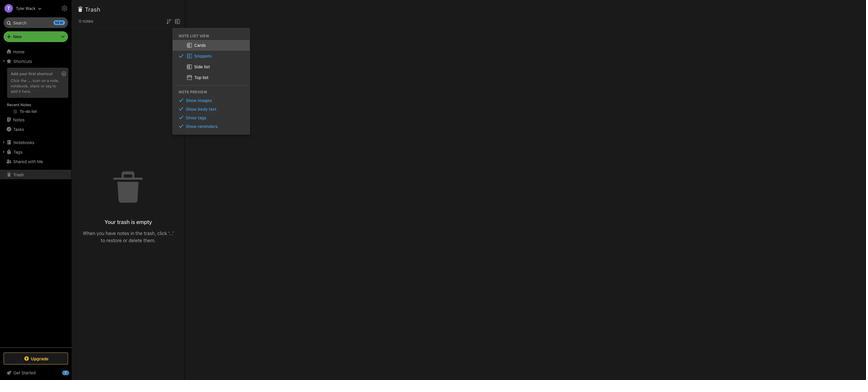 Task type: describe. For each thing, give the bounding box(es) containing it.
click
[[11, 78, 20, 83]]

list
[[190, 34, 198, 38]]

notes inside when you have notes in the trash, click '...' to restore or delete them.
[[117, 231, 129, 236]]

settings image
[[61, 5, 68, 12]]

here.
[[22, 89, 31, 94]]

cards
[[194, 43, 206, 48]]

tasks
[[13, 127, 24, 132]]

get started
[[13, 370, 36, 375]]

empty
[[136, 219, 152, 225]]

you
[[97, 231, 104, 236]]

when
[[83, 231, 95, 236]]

reminders
[[198, 124, 218, 129]]

have
[[106, 231, 116, 236]]

expand tags image
[[1, 150, 6, 154]]

show body text link
[[173, 105, 250, 113]]

tasks button
[[0, 124, 71, 134]]

notebooks link
[[0, 138, 71, 147]]

side
[[194, 64, 203, 69]]

show body text
[[186, 106, 217, 112]]

view
[[200, 34, 209, 38]]

in
[[130, 231, 134, 236]]

shortcuts
[[13, 59, 32, 64]]

list for top list
[[203, 75, 209, 80]]

Search text field
[[8, 17, 64, 28]]

side list
[[194, 64, 210, 69]]

...
[[28, 78, 32, 83]]

your trash is empty
[[105, 219, 152, 225]]

top list link
[[173, 72, 250, 83]]

recent
[[7, 102, 19, 107]]

me
[[37, 159, 43, 164]]

cards menu item
[[173, 40, 250, 51]]

note for note preview
[[179, 90, 189, 94]]

add
[[11, 71, 18, 76]]

body
[[198, 106, 208, 112]]

started
[[21, 370, 36, 375]]

cards link
[[173, 40, 250, 51]]

home link
[[0, 47, 72, 56]]

show images
[[186, 98, 212, 103]]

top list
[[194, 75, 209, 80]]

new search field
[[8, 17, 65, 28]]

dropdown list menu containing show images
[[173, 96, 250, 131]]

notebook,
[[11, 84, 29, 88]]

note window - empty element
[[185, 0, 866, 380]]

to inside when you have notes in the trash, click '...' to restore or delete them.
[[101, 238, 105, 243]]

new
[[13, 34, 22, 39]]

click
[[157, 231, 167, 236]]

upgrade
[[31, 356, 49, 361]]

when you have notes in the trash, click '...' to restore or delete them.
[[83, 231, 174, 243]]

notes link
[[0, 115, 71, 124]]

new
[[55, 21, 63, 24]]

1 vertical spatial notes
[[13, 117, 25, 122]]

show for show body text
[[186, 106, 197, 112]]

get
[[13, 370, 20, 375]]

text
[[209, 106, 217, 112]]

add
[[11, 89, 18, 94]]

show reminders
[[186, 124, 218, 129]]

tag
[[46, 84, 51, 88]]

shortcut
[[37, 71, 53, 76]]

show tags
[[186, 115, 207, 120]]

stack
[[30, 84, 40, 88]]

show for show images
[[186, 98, 197, 103]]



Task type: vqa. For each thing, say whether or not it's contained in the screenshot.
Shortcut at top left
yes



Task type: locate. For each thing, give the bounding box(es) containing it.
Account field
[[0, 2, 42, 14]]

2 show from the top
[[186, 106, 197, 112]]

1 note from the top
[[179, 34, 189, 38]]

shared with me link
[[0, 157, 71, 166]]

1 vertical spatial or
[[123, 238, 127, 243]]

show
[[186, 98, 197, 103], [186, 106, 197, 112], [186, 115, 197, 120], [186, 124, 197, 129]]

is
[[131, 219, 135, 225]]

notes
[[21, 102, 31, 107], [13, 117, 25, 122]]

show inside show reminders link
[[186, 124, 197, 129]]

to down 'note,'
[[52, 84, 56, 88]]

show left tags
[[186, 115, 197, 120]]

0 vertical spatial trash
[[85, 6, 100, 13]]

side list link
[[173, 61, 250, 72]]

list right top
[[203, 75, 209, 80]]

3 show from the top
[[186, 115, 197, 120]]

0 vertical spatial dropdown list menu
[[173, 40, 250, 83]]

1 horizontal spatial trash
[[85, 6, 100, 13]]

preview
[[190, 90, 207, 94]]

show images link
[[173, 96, 250, 105]]

snippets
[[194, 53, 212, 58]]

show down note preview
[[186, 98, 197, 103]]

0 horizontal spatial trash
[[13, 172, 24, 177]]

the inside group
[[21, 78, 27, 83]]

notebooks
[[13, 140, 34, 145]]

tree
[[0, 47, 72, 347]]

images
[[198, 98, 212, 103]]

a
[[47, 78, 49, 83]]

trash up 0 notes
[[85, 6, 100, 13]]

list
[[204, 64, 210, 69], [203, 75, 209, 80]]

trash
[[85, 6, 100, 13], [13, 172, 24, 177]]

1 vertical spatial note
[[179, 90, 189, 94]]

the right in
[[135, 231, 142, 236]]

1 horizontal spatial to
[[101, 238, 105, 243]]

to down the you
[[101, 238, 105, 243]]

2 dropdown list menu from the top
[[173, 96, 250, 131]]

or inside icon on a note, notebook, stack or tag to add it here.
[[41, 84, 45, 88]]

the inside when you have notes in the trash, click '...' to restore or delete them.
[[135, 231, 142, 236]]

top
[[194, 75, 202, 80]]

1 vertical spatial the
[[135, 231, 142, 236]]

icon on a note, notebook, stack or tag to add it here.
[[11, 78, 59, 94]]

add your first shortcut
[[11, 71, 53, 76]]

1 horizontal spatial notes
[[117, 231, 129, 236]]

7
[[65, 371, 67, 375]]

them.
[[143, 238, 156, 243]]

your
[[19, 71, 27, 76]]

notes
[[83, 19, 93, 24], [117, 231, 129, 236]]

show inside show body text link
[[186, 106, 197, 112]]

delete
[[129, 238, 142, 243]]

note left "list"
[[179, 34, 189, 38]]

dropdown list menu
[[173, 40, 250, 83], [173, 96, 250, 131]]

show down show tags
[[186, 124, 197, 129]]

1 dropdown list menu from the top
[[173, 40, 250, 83]]

0 horizontal spatial to
[[52, 84, 56, 88]]

show inside "show images" link
[[186, 98, 197, 103]]

show inside show tags link
[[186, 115, 197, 120]]

notes up tasks
[[13, 117, 25, 122]]

tags
[[13, 149, 23, 154]]

Sort options field
[[165, 17, 173, 25]]

show up show tags
[[186, 106, 197, 112]]

1 horizontal spatial the
[[135, 231, 142, 236]]

or inside when you have notes in the trash, click '...' to restore or delete them.
[[123, 238, 127, 243]]

tyler black
[[16, 6, 36, 11]]

your
[[105, 219, 116, 225]]

tags
[[198, 115, 207, 120]]

1 vertical spatial to
[[101, 238, 105, 243]]

or
[[41, 84, 45, 88], [123, 238, 127, 243]]

notes right 0
[[83, 19, 93, 24]]

0 vertical spatial list
[[204, 64, 210, 69]]

to inside icon on a note, notebook, stack or tag to add it here.
[[52, 84, 56, 88]]

0 vertical spatial to
[[52, 84, 56, 88]]

expand notebooks image
[[1, 140, 6, 145]]

trash
[[117, 219, 130, 225]]

note,
[[50, 78, 59, 83]]

0 horizontal spatial notes
[[83, 19, 93, 24]]

trash,
[[144, 231, 156, 236]]

show tags link
[[173, 113, 250, 122]]

shared
[[13, 159, 27, 164]]

shared with me
[[13, 159, 43, 164]]

Help and Learning task checklist field
[[0, 368, 72, 378]]

trash down shared
[[13, 172, 24, 177]]

black
[[26, 6, 36, 11]]

recent notes
[[7, 102, 31, 107]]

note preview
[[179, 90, 207, 94]]

or down "on"
[[41, 84, 45, 88]]

new button
[[4, 31, 68, 42]]

home
[[13, 49, 25, 54]]

0 horizontal spatial the
[[21, 78, 27, 83]]

first
[[28, 71, 36, 76]]

upgrade button
[[4, 353, 68, 365]]

1 vertical spatial list
[[203, 75, 209, 80]]

0 vertical spatial or
[[41, 84, 45, 88]]

show reminders link
[[173, 122, 250, 131]]

2 note from the top
[[179, 90, 189, 94]]

tags button
[[0, 147, 71, 157]]

show for show tags
[[186, 115, 197, 120]]

0 vertical spatial note
[[179, 34, 189, 38]]

4 show from the top
[[186, 124, 197, 129]]

1 vertical spatial notes
[[117, 231, 129, 236]]

list for side list
[[204, 64, 210, 69]]

click the ...
[[11, 78, 32, 83]]

1 vertical spatial trash
[[13, 172, 24, 177]]

list inside 'link'
[[204, 64, 210, 69]]

trash inside 'trash' link
[[13, 172, 24, 177]]

note list view
[[179, 34, 209, 38]]

tree containing home
[[0, 47, 72, 347]]

to
[[52, 84, 56, 88], [101, 238, 105, 243]]

note for note list view
[[179, 34, 189, 38]]

restore
[[106, 238, 122, 243]]

click to collapse image
[[69, 369, 74, 376]]

1 show from the top
[[186, 98, 197, 103]]

the left ...
[[21, 78, 27, 83]]

0 vertical spatial the
[[21, 78, 27, 83]]

or left delete
[[123, 238, 127, 243]]

0 vertical spatial notes
[[83, 19, 93, 24]]

tyler
[[16, 6, 25, 11]]

with
[[28, 159, 36, 164]]

trash link
[[0, 170, 71, 179]]

0 notes
[[79, 19, 93, 24]]

1 horizontal spatial or
[[123, 238, 127, 243]]

0 horizontal spatial or
[[41, 84, 45, 88]]

0
[[79, 19, 81, 24]]

notes right recent
[[21, 102, 31, 107]]

dropdown list menu containing cards
[[173, 40, 250, 83]]

'...'
[[168, 231, 174, 236]]

note
[[179, 34, 189, 38], [179, 90, 189, 94]]

View options field
[[173, 17, 181, 25]]

notes left in
[[117, 231, 129, 236]]

it
[[19, 89, 21, 94]]

list right side
[[204, 64, 210, 69]]

shortcuts button
[[0, 56, 71, 66]]

group
[[0, 66, 71, 117]]

note left preview
[[179, 90, 189, 94]]

on
[[41, 78, 46, 83]]

snippets link
[[173, 51, 250, 61]]

1 vertical spatial dropdown list menu
[[173, 96, 250, 131]]

0 vertical spatial notes
[[21, 102, 31, 107]]

icon
[[33, 78, 40, 83]]

the
[[21, 78, 27, 83], [135, 231, 142, 236]]

show for show reminders
[[186, 124, 197, 129]]

group containing add your first shortcut
[[0, 66, 71, 117]]



